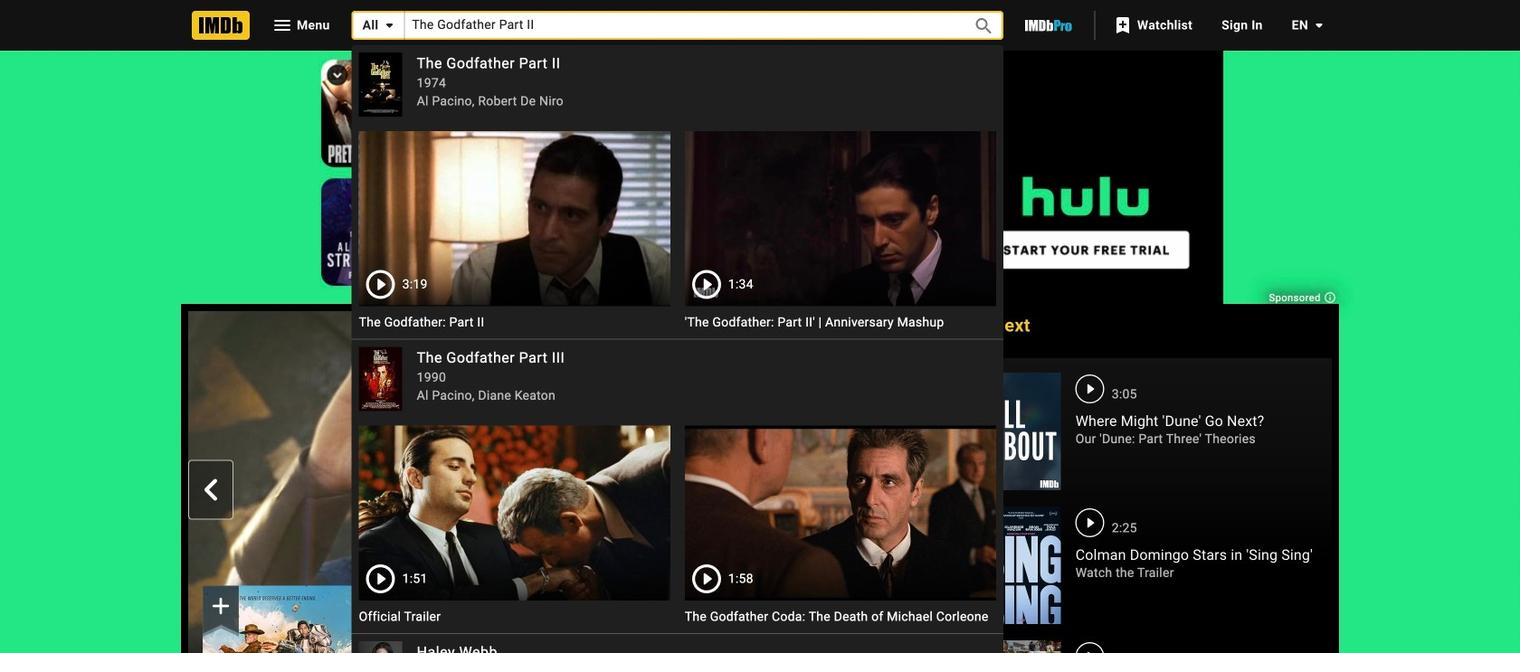 Task type: vqa. For each thing, say whether or not it's contained in the screenshot.
took
no



Task type: describe. For each thing, give the bounding box(es) containing it.
'the godfather: part ii' | anniversary mashup image
[[685, 131, 997, 307]]

home image
[[192, 11, 250, 40]]

welcome to the apocalypse! image
[[188, 311, 957, 654]]

arrow drop down image
[[1309, 14, 1331, 36]]

the godfather part ii image
[[359, 53, 403, 117]]

chevron left inline image
[[200, 479, 222, 501]]

the godfather: part ii image
[[359, 131, 671, 307]]

haley webb image
[[359, 642, 403, 654]]

oscars 2024 best actor nominees image
[[982, 641, 1062, 654]]

submit search image
[[973, 15, 995, 37]]

Search IMDb text field
[[405, 11, 953, 39]]



Task type: locate. For each thing, give the bounding box(es) containing it.
official trailer image
[[359, 426, 671, 601]]

group
[[359, 131, 671, 307], [685, 131, 997, 307], [188, 311, 957, 654], [359, 426, 671, 601], [685, 426, 997, 601], [203, 586, 352, 654]]

None field
[[352, 11, 1004, 654]]

arrow drop down image
[[379, 14, 400, 36]]

menu image
[[272, 14, 293, 36]]

the godfather coda: the death of michael corleone image
[[685, 426, 997, 601]]

None search field
[[352, 11, 1004, 654]]

sing sing image
[[982, 507, 1062, 625]]

chevron right inline image
[[923, 479, 945, 501]]

where could dune go next? image
[[982, 373, 1062, 491]]

list box
[[352, 45, 1004, 654]]

the godfather part iii image
[[359, 347, 403, 412]]

fallout image
[[203, 586, 352, 654], [203, 586, 352, 654]]

watchlist image
[[1113, 14, 1134, 36]]



